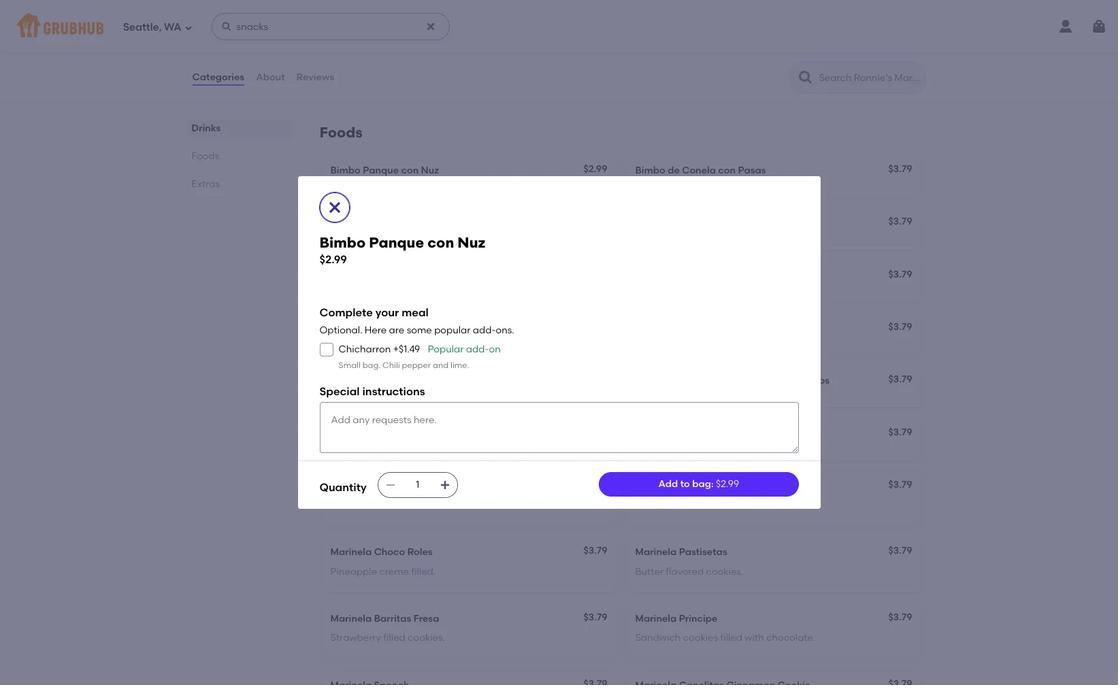 Task type: describe. For each thing, give the bounding box(es) containing it.
flavored
[[666, 566, 704, 578]]

chicharron + $1.49
[[339, 344, 420, 356]]

chili
[[383, 361, 400, 370]]

marinela for marinela principe
[[636, 613, 677, 625]]

chocolate
[[751, 375, 801, 387]]

16
[[331, 69, 340, 80]]

bimbo mini mantecadas button
[[322, 366, 617, 408]]

marinela pastisetas
[[636, 547, 728, 559]]

bimbo panque con nuz $2.99
[[320, 234, 486, 266]]

choco
[[374, 547, 405, 559]]

here
[[365, 325, 387, 336]]

marinela for marinela barritas fresa
[[331, 613, 372, 625]]

nuz for bimbo panque con nuz $2.99
[[458, 234, 486, 251]]

355
[[331, 2, 347, 14]]

marinela principe
[[636, 613, 718, 625]]

throttle
[[349, 49, 386, 61]]

complete your meal optional. here are some popular add-ons.
[[320, 307, 515, 336]]

pineapple creme filled.
[[331, 566, 436, 578]]

foods inside tab
[[192, 150, 220, 162]]

extras
[[192, 178, 220, 190]]

nuz for bimbo panque con nuz
[[421, 165, 439, 176]]

filled.
[[412, 566, 436, 578]]

filled snack cake.
[[636, 500, 716, 511]]

complete
[[320, 307, 373, 320]]

reviews
[[297, 71, 335, 83]]

mantecadas for bimbo mini mantecadas
[[385, 375, 444, 387]]

special
[[320, 385, 360, 398]]

$3.79 button for bimbo rebanadas
[[627, 314, 922, 355]]

chips
[[803, 375, 830, 387]]

Input item quantity number field
[[403, 473, 433, 498]]

pastisetas
[[679, 547, 728, 559]]

bimbo for bimbo mini mantecadas chocolate chips
[[636, 375, 666, 387]]

small bag. chili pepper and lime.
[[339, 361, 469, 370]]

bimbo for bimbo mini mantecadas nuts
[[331, 428, 361, 440]]

$2.99 for full throttle
[[584, 48, 608, 60]]

with
[[745, 633, 765, 644]]

seattle, wa
[[123, 21, 181, 33]]

strawberry filled cookies.
[[331, 633, 445, 644]]

$3.79 button for bimbo mini mantecadas nuts
[[627, 419, 922, 460]]

popular add-on
[[428, 344, 501, 356]]

to
[[681, 479, 690, 490]]

butter
[[636, 566, 664, 578]]

chocolate.
[[767, 633, 816, 644]]

reign
[[636, 49, 662, 61]]

bimbo mini mantecadas nuts button
[[322, 419, 617, 460]]

mantecadas for bimbo mini mantecadas chocolate chips
[[690, 375, 749, 387]]

355 ml.
[[331, 2, 364, 14]]

sandwich
[[636, 633, 681, 644]]

add- inside complete your meal optional. here are some popular add-ons.
[[473, 325, 496, 336]]

bimbo conchas sabor vainilla button
[[322, 209, 617, 250]]

+
[[393, 344, 399, 356]]

2 filled from the left
[[721, 633, 743, 644]]

sabor
[[407, 217, 435, 229]]

Special instructions text field
[[320, 403, 799, 454]]

lime.
[[451, 361, 469, 370]]

bimbo for bimbo conchas sabor vainilla
[[331, 217, 361, 229]]

355 ml. button
[[322, 0, 617, 29]]

drinks
[[192, 123, 221, 134]]

instructions
[[363, 385, 425, 398]]

bimbo for bimbo mini mantecadas
[[331, 375, 361, 387]]

pinguinos
[[374, 481, 420, 492]]

about button
[[255, 53, 286, 102]]

your
[[376, 307, 399, 320]]

$2.99 for bimbo panque con nuz
[[584, 163, 608, 175]]

chicharron
[[339, 344, 391, 356]]

fresa
[[414, 613, 440, 625]]

mini for bimbo mini mantecadas chocolate chips
[[668, 375, 688, 387]]

drink
[[699, 49, 724, 61]]

on
[[489, 344, 501, 356]]

bimbo panque con nuz
[[331, 165, 439, 176]]

1 filled from the left
[[384, 633, 406, 644]]

add to bag: $2.99
[[659, 479, 740, 490]]

cake.
[[692, 500, 716, 511]]

marinela gansito
[[636, 481, 716, 492]]

pepper
[[402, 361, 431, 370]]

some
[[407, 325, 432, 336]]

drinks tab
[[192, 121, 287, 135]]

bimbo for bimbo panque con nuz
[[331, 165, 361, 176]]

full
[[331, 49, 347, 61]]

pasas
[[738, 165, 767, 176]]

creme
[[380, 566, 409, 578]]

2 horizontal spatial svg image
[[1091, 18, 1108, 35]]

rebanadas
[[363, 323, 417, 334]]

bimbo for bimbo panque con nuz $2.99
[[320, 234, 366, 251]]

principe
[[679, 613, 718, 625]]

1 vertical spatial add-
[[466, 344, 489, 356]]

conela
[[682, 165, 716, 176]]

vainilla
[[437, 217, 472, 229]]

meal
[[402, 307, 429, 320]]

16 oz.
[[331, 69, 355, 80]]



Task type: locate. For each thing, give the bounding box(es) containing it.
bimbo de conela con pasas
[[636, 165, 767, 176]]

marinela barritas fresa
[[331, 613, 440, 625]]

$2.99
[[584, 48, 608, 60], [889, 48, 913, 60], [584, 163, 608, 175], [320, 253, 347, 266], [716, 479, 740, 490]]

0 horizontal spatial filled
[[384, 633, 406, 644]]

barritas
[[374, 613, 412, 625]]

bimbo mini mantecadas chocolate chips
[[636, 375, 830, 387]]

marinela up sandwich
[[636, 613, 677, 625]]

butter flavored cookies.
[[636, 566, 744, 578]]

mini
[[363, 375, 382, 387], [668, 375, 688, 387], [363, 428, 382, 440]]

panque
[[363, 165, 399, 176], [369, 234, 424, 251]]

ons.
[[496, 325, 515, 336]]

0 horizontal spatial cookies.
[[408, 633, 445, 644]]

nuz up sabor
[[421, 165, 439, 176]]

bimbo for bimbo rebanadas
[[331, 323, 361, 334]]

1 vertical spatial foods
[[192, 150, 220, 162]]

strawberry
[[331, 633, 381, 644]]

add- up on
[[473, 325, 496, 336]]

marinela left pinguinos
[[331, 481, 372, 492]]

panque up conchas on the left top
[[363, 165, 399, 176]]

categories button
[[192, 53, 245, 102]]

small
[[339, 361, 361, 370]]

energy
[[665, 49, 697, 61]]

conchas
[[363, 217, 405, 229]]

bag.
[[363, 361, 381, 370]]

popular
[[434, 325, 471, 336]]

1 vertical spatial nuz
[[458, 234, 486, 251]]

nuz inside 'bimbo panque con nuz $2.99'
[[458, 234, 486, 251]]

con for bimbo panque con nuz
[[401, 165, 419, 176]]

bimbo mini mantecadas
[[331, 375, 444, 387]]

main navigation navigation
[[0, 0, 1119, 53]]

0 horizontal spatial foods
[[192, 150, 220, 162]]

bimbo inside bimbo conchas sabor vainilla "button"
[[331, 217, 361, 229]]

mini for bimbo mini mantecadas
[[363, 375, 382, 387]]

mantecadas
[[385, 375, 444, 387], [690, 375, 749, 387], [385, 428, 444, 440]]

foods up bimbo panque con nuz
[[320, 124, 363, 141]]

bag:
[[693, 479, 714, 490]]

optional.
[[320, 325, 363, 336]]

cookies. for marinela pastisetas
[[706, 566, 744, 578]]

$1.49
[[399, 344, 420, 356]]

$3.79 button
[[627, 209, 922, 250], [627, 261, 922, 302], [627, 314, 922, 355], [627, 419, 922, 460]]

marinela for marinela choco roles
[[331, 547, 372, 559]]

bimbo inside "bimbo rebanadas" button
[[331, 323, 361, 334]]

4 $3.79 button from the top
[[627, 419, 922, 460]]

seattle,
[[123, 21, 162, 33]]

nuz
[[421, 165, 439, 176], [458, 234, 486, 251]]

$2.99 inside 'bimbo panque con nuz $2.99'
[[320, 253, 347, 266]]

pineapple
[[331, 566, 377, 578]]

mini for bimbo mini mantecadas nuts
[[363, 428, 382, 440]]

1 horizontal spatial nuz
[[458, 234, 486, 251]]

snack
[[662, 500, 689, 511]]

0 horizontal spatial svg image
[[221, 21, 232, 32]]

extras tab
[[192, 177, 287, 191]]

mantecadas down pepper at left
[[385, 375, 444, 387]]

marinela up the 'pineapple'
[[331, 547, 372, 559]]

special instructions
[[320, 385, 425, 398]]

gansito
[[679, 481, 716, 492]]

filled
[[636, 500, 660, 511]]

reign energy drink
[[636, 49, 724, 61]]

search icon image
[[798, 69, 814, 86]]

marinela up filled
[[636, 481, 677, 492]]

mantecadas left nuts
[[385, 428, 444, 440]]

bimbo inside bimbo mini mantecadas button
[[331, 375, 361, 387]]

add-
[[473, 325, 496, 336], [466, 344, 489, 356]]

$3.79 button for bimbo conchas sabor vainilla
[[627, 209, 922, 250]]

con up 'bimbo conchas sabor vainilla'
[[401, 165, 419, 176]]

0 horizontal spatial con
[[401, 165, 419, 176]]

popular
[[428, 344, 464, 356]]

cookies. for marinela barritas fresa
[[408, 633, 445, 644]]

nuts
[[446, 428, 468, 440]]

mantecadas left chocolate
[[690, 375, 749, 387]]

svg image
[[425, 21, 436, 32], [184, 23, 192, 32], [326, 199, 343, 216], [440, 480, 451, 491]]

1 vertical spatial panque
[[369, 234, 424, 251]]

quantity
[[320, 481, 367, 494]]

panque down 'bimbo conchas sabor vainilla'
[[369, 234, 424, 251]]

3 $3.79 button from the top
[[627, 314, 922, 355]]

marinela for marinela pinguinos
[[331, 481, 372, 492]]

bimbo rebanadas
[[331, 323, 417, 334]]

0 horizontal spatial nuz
[[421, 165, 439, 176]]

panque inside 'bimbo panque con nuz $2.99'
[[369, 234, 424, 251]]

1 horizontal spatial cookies.
[[706, 566, 744, 578]]

full throttle
[[331, 49, 386, 61]]

cookies. down fresa
[[408, 633, 445, 644]]

bimbo inside bimbo mini mantecadas nuts button
[[331, 428, 361, 440]]

marinela up 'butter'
[[636, 547, 677, 559]]

filled down barritas
[[384, 633, 406, 644]]

about
[[256, 71, 285, 83]]

con
[[401, 165, 419, 176], [719, 165, 736, 176], [428, 234, 454, 251]]

2 horizontal spatial con
[[719, 165, 736, 176]]

1 horizontal spatial svg image
[[385, 480, 396, 491]]

cookies.
[[706, 566, 744, 578], [408, 633, 445, 644]]

add- up the lime.
[[466, 344, 489, 356]]

foods tab
[[192, 149, 287, 163]]

0 vertical spatial foods
[[320, 124, 363, 141]]

roles
[[408, 547, 433, 559]]

panque for bimbo panque con nuz
[[363, 165, 399, 176]]

1 horizontal spatial filled
[[721, 633, 743, 644]]

con for bimbo panque con nuz $2.99
[[428, 234, 454, 251]]

oz.
[[342, 69, 355, 80]]

filled
[[384, 633, 406, 644], [721, 633, 743, 644]]

marinela for marinela gansito
[[636, 481, 677, 492]]

bimbo inside 'bimbo panque con nuz $2.99'
[[320, 234, 366, 251]]

svg image
[[1091, 18, 1108, 35], [221, 21, 232, 32], [385, 480, 396, 491]]

marinela for marinela pastisetas
[[636, 547, 677, 559]]

wa
[[164, 21, 181, 33]]

marinela up strawberry
[[331, 613, 372, 625]]

0 vertical spatial add-
[[473, 325, 496, 336]]

bimbo conchas sabor vainilla
[[331, 217, 472, 229]]

add
[[659, 479, 678, 490]]

1 $3.79 button from the top
[[627, 209, 922, 250]]

marinela
[[331, 481, 372, 492], [636, 481, 677, 492], [331, 547, 372, 559], [636, 547, 677, 559], [331, 613, 372, 625], [636, 613, 677, 625]]

foods up "extras"
[[192, 150, 220, 162]]

filled left with
[[721, 633, 743, 644]]

0 vertical spatial nuz
[[421, 165, 439, 176]]

1 vertical spatial cookies.
[[408, 633, 445, 644]]

1 horizontal spatial foods
[[320, 124, 363, 141]]

ml.
[[350, 2, 364, 14]]

$2.99 for reign energy drink
[[889, 48, 913, 60]]

cookies. down pastisetas
[[706, 566, 744, 578]]

1 horizontal spatial con
[[428, 234, 454, 251]]

nuz down vainilla
[[458, 234, 486, 251]]

con left pasas
[[719, 165, 736, 176]]

mantecadas for bimbo mini mantecadas nuts
[[385, 428, 444, 440]]

0 vertical spatial panque
[[363, 165, 399, 176]]

sandwich cookies filled with chocolate.
[[636, 633, 816, 644]]

marinela choco roles
[[331, 547, 433, 559]]

categories
[[192, 71, 245, 83]]

reviews button
[[296, 53, 335, 102]]

bimbo
[[331, 165, 361, 176], [636, 165, 666, 176], [331, 217, 361, 229], [320, 234, 366, 251], [331, 323, 361, 334], [331, 375, 361, 387], [636, 375, 666, 387], [331, 428, 361, 440]]

marinela pinguinos
[[331, 481, 420, 492]]

are
[[389, 325, 405, 336]]

cookies
[[683, 633, 719, 644]]

0 vertical spatial cookies.
[[706, 566, 744, 578]]

Search Ronnie's Market search field
[[818, 71, 922, 84]]

2 $3.79 button from the top
[[627, 261, 922, 302]]

and
[[433, 361, 449, 370]]

bimbo for bimbo de conela con pasas
[[636, 165, 666, 176]]

de
[[668, 165, 680, 176]]

con down vainilla
[[428, 234, 454, 251]]

panque for bimbo panque con nuz $2.99
[[369, 234, 424, 251]]

con inside 'bimbo panque con nuz $2.99'
[[428, 234, 454, 251]]



Task type: vqa. For each thing, say whether or not it's contained in the screenshot.
Sandwich
yes



